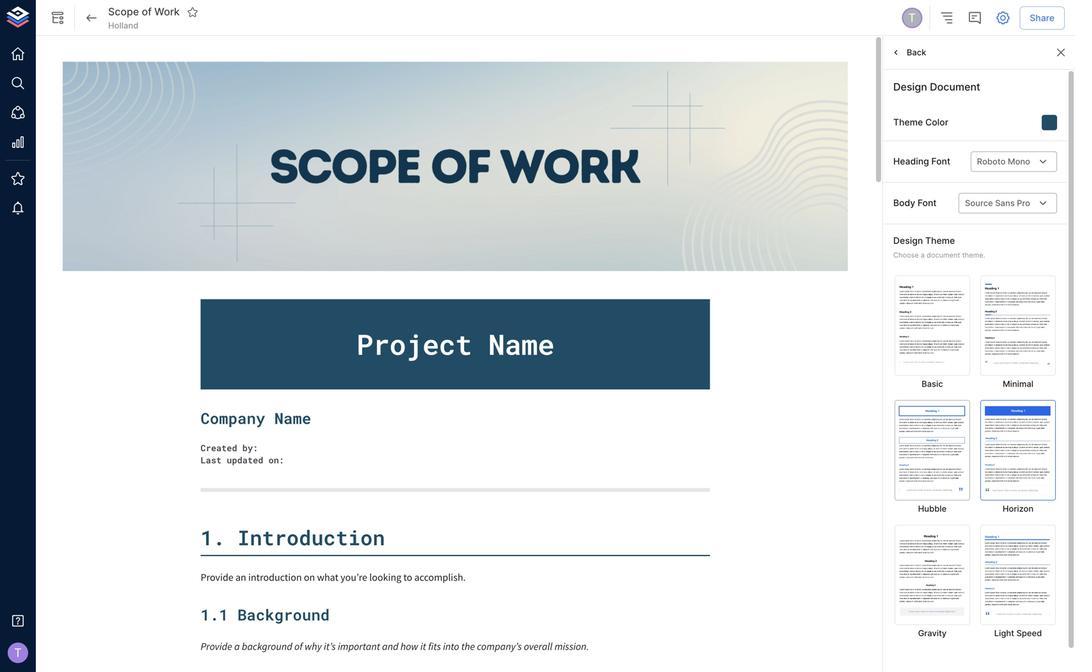Task type: vqa. For each thing, say whether or not it's contained in the screenshot.
INVITE COLLEAGUES, CONTRACTORS, VENDORS, CLIENTS OR STUDENTS TO COLLABORATE WITH YOU.
no



Task type: locate. For each thing, give the bounding box(es) containing it.
font right body at the top right of page
[[918, 198, 937, 209]]

company's
[[477, 640, 522, 653]]

design
[[894, 81, 928, 93], [894, 235, 924, 246]]

minimal
[[1004, 379, 1034, 389]]

0 vertical spatial of
[[142, 6, 152, 18]]

0 vertical spatial design
[[894, 81, 928, 93]]

theme inside design theme choose a document theme.
[[926, 235, 956, 246]]

name
[[489, 326, 555, 363], [275, 408, 311, 428]]

1 vertical spatial a
[[234, 640, 240, 653]]

created by: last updated on:
[[201, 442, 284, 466]]

roboto mono
[[978, 157, 1031, 167]]

of
[[142, 6, 152, 18], [295, 640, 303, 653]]

name for project name
[[489, 326, 555, 363]]

1 vertical spatial font
[[918, 198, 937, 209]]

on:
[[269, 454, 284, 466]]

1 design from the top
[[894, 81, 928, 93]]

1 horizontal spatial name
[[489, 326, 555, 363]]

of left why
[[295, 640, 303, 653]]

theme left color
[[894, 117, 924, 128]]

document
[[931, 81, 981, 93]]

1 horizontal spatial a
[[922, 251, 925, 259]]

0 vertical spatial theme
[[894, 117, 924, 128]]

a right 'choose' on the right of the page
[[922, 251, 925, 259]]

go back image
[[84, 10, 99, 26]]

work
[[155, 6, 180, 18]]

design inside design theme choose a document theme.
[[894, 235, 924, 246]]

0 horizontal spatial theme
[[894, 117, 924, 128]]

font for body font
[[918, 198, 937, 209]]

accomplish.
[[415, 571, 466, 584]]

a
[[922, 251, 925, 259], [234, 640, 240, 653]]

font right heading in the top right of the page
[[932, 156, 951, 167]]

project
[[357, 326, 472, 363]]

1 horizontal spatial of
[[295, 640, 303, 653]]

1 vertical spatial name
[[275, 408, 311, 428]]

t
[[909, 11, 917, 25], [14, 646, 22, 660]]

light speed
[[995, 629, 1043, 639]]

1 vertical spatial design
[[894, 235, 924, 246]]

t button
[[901, 6, 925, 30], [4, 639, 32, 667]]

provide left an
[[201, 571, 234, 584]]

2 provide from the top
[[201, 640, 232, 653]]

font for heading font
[[932, 156, 951, 167]]

theme color
[[894, 117, 949, 128]]

0 vertical spatial a
[[922, 251, 925, 259]]

1 horizontal spatial theme
[[926, 235, 956, 246]]

theme.
[[963, 251, 986, 259]]

design down back "button"
[[894, 81, 928, 93]]

scope of work
[[108, 6, 180, 18]]

provide for provide an introduction on what you're looking to accomplish.
[[201, 571, 234, 584]]

1 vertical spatial t button
[[4, 639, 32, 667]]

0 horizontal spatial name
[[275, 408, 311, 428]]

0 vertical spatial font
[[932, 156, 951, 167]]

provide
[[201, 571, 234, 584], [201, 640, 232, 653]]

project name
[[357, 326, 555, 363]]

it
[[421, 640, 426, 653]]

font
[[932, 156, 951, 167], [918, 198, 937, 209]]

a left background
[[234, 640, 240, 653]]

0 horizontal spatial t button
[[4, 639, 32, 667]]

1.
[[201, 524, 225, 551]]

2 design from the top
[[894, 235, 924, 246]]

source sans pro
[[966, 198, 1031, 208]]

show wiki image
[[50, 10, 65, 26]]

0 horizontal spatial of
[[142, 6, 152, 18]]

updated
[[227, 454, 264, 466]]

comments image
[[968, 10, 983, 26]]

0 vertical spatial t button
[[901, 6, 925, 30]]

0 vertical spatial provide
[[201, 571, 234, 584]]

of left the work
[[142, 6, 152, 18]]

theme up document
[[926, 235, 956, 246]]

roboto
[[978, 157, 1006, 167]]

provide down the 1.1
[[201, 640, 232, 653]]

1 vertical spatial theme
[[926, 235, 956, 246]]

holland link
[[108, 20, 138, 31]]

created
[[201, 442, 237, 454]]

by:
[[243, 442, 258, 454]]

0 horizontal spatial t
[[14, 646, 22, 660]]

1 provide from the top
[[201, 571, 234, 584]]

design up 'choose' on the right of the page
[[894, 235, 924, 246]]

favorite image
[[187, 6, 198, 18]]

provide a background of why it's important and how it fits into the company's overall mission.
[[201, 640, 589, 653]]

0 vertical spatial t
[[909, 11, 917, 25]]

theme
[[894, 117, 924, 128], [926, 235, 956, 246]]

horizon
[[1003, 504, 1034, 514]]

1 vertical spatial provide
[[201, 640, 232, 653]]

0 vertical spatial name
[[489, 326, 555, 363]]

design document
[[894, 81, 981, 93]]

roboto mono button
[[971, 151, 1058, 172]]



Task type: describe. For each thing, give the bounding box(es) containing it.
pro
[[1018, 198, 1031, 208]]

scope
[[108, 6, 139, 18]]

heading
[[894, 156, 930, 167]]

1 horizontal spatial t
[[909, 11, 917, 25]]

basic
[[922, 379, 944, 389]]

hubble
[[919, 504, 947, 514]]

heading font
[[894, 156, 951, 167]]

mono
[[1009, 157, 1031, 167]]

design theme choose a document theme.
[[894, 235, 986, 259]]

it's
[[324, 640, 336, 653]]

design for design document
[[894, 81, 928, 93]]

introduction
[[238, 524, 385, 551]]

the
[[462, 640, 475, 653]]

overall
[[524, 640, 553, 653]]

back button
[[889, 43, 930, 62]]

company name
[[201, 408, 311, 428]]

1 horizontal spatial t button
[[901, 6, 925, 30]]

1 vertical spatial t
[[14, 646, 22, 660]]

color
[[926, 117, 949, 128]]

a inside design theme choose a document theme.
[[922, 251, 925, 259]]

body
[[894, 198, 916, 209]]

name for company name
[[275, 408, 311, 428]]

provide an introduction on what you're looking to accomplish.
[[201, 571, 466, 584]]

share
[[1031, 12, 1055, 23]]

design for design theme choose a document theme.
[[894, 235, 924, 246]]

company
[[201, 408, 265, 428]]

fits
[[429, 640, 441, 653]]

speed
[[1017, 629, 1043, 639]]

table of contents image
[[940, 10, 955, 26]]

background
[[242, 640, 293, 653]]

0 horizontal spatial a
[[234, 640, 240, 653]]

document
[[927, 251, 961, 259]]

share button
[[1020, 6, 1066, 30]]

provide for provide a background of why it's important and how it fits into the company's overall mission.
[[201, 640, 232, 653]]

what
[[317, 571, 339, 584]]

on
[[304, 571, 315, 584]]

body font
[[894, 198, 937, 209]]

choose
[[894, 251, 920, 259]]

source sans pro button
[[959, 193, 1058, 214]]

why
[[305, 640, 322, 653]]

mission.
[[555, 640, 589, 653]]

holland
[[108, 20, 138, 30]]

back
[[908, 47, 927, 57]]

source
[[966, 198, 994, 208]]

how
[[401, 640, 419, 653]]

sans
[[996, 198, 1016, 208]]

settings image
[[996, 10, 1011, 26]]

last
[[201, 454, 222, 466]]

to
[[404, 571, 413, 584]]

light
[[995, 629, 1015, 639]]

important
[[338, 640, 380, 653]]

into
[[443, 640, 460, 653]]

gravity
[[919, 629, 947, 639]]

an
[[236, 571, 246, 584]]

1.1
[[201, 605, 228, 625]]

1.1 background
[[201, 605, 330, 625]]

you're
[[341, 571, 368, 584]]

and
[[382, 640, 399, 653]]

1 vertical spatial of
[[295, 640, 303, 653]]

introduction
[[248, 571, 302, 584]]

looking
[[370, 571, 402, 584]]

background
[[238, 605, 330, 625]]

1. introduction
[[201, 524, 385, 551]]



